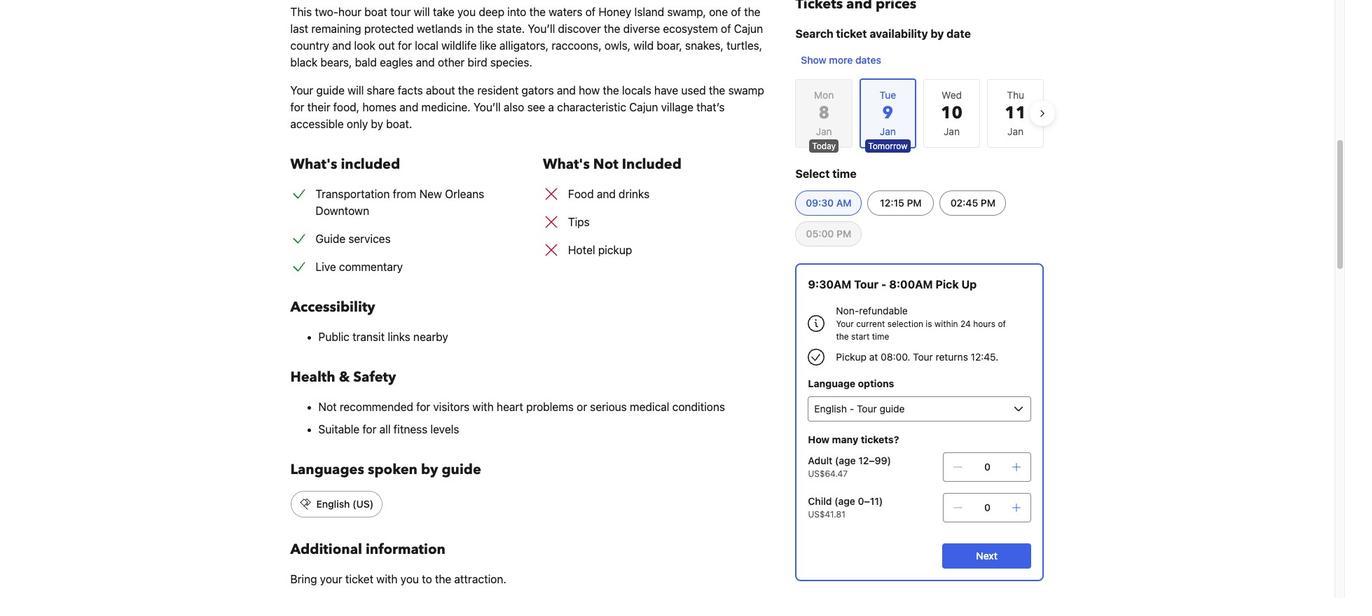 Task type: locate. For each thing, give the bounding box(es) containing it.
swamp
[[728, 84, 764, 97]]

for left all
[[362, 423, 377, 436]]

0 horizontal spatial jan
[[816, 125, 832, 137]]

0 vertical spatial your
[[290, 84, 313, 97]]

cajun inside the your guide will share facts about the resident gators and how the locals have used the swamp for their food, homes and medicine. you'll also see a characteristic cajun village that's accessible only by boat.
[[629, 101, 658, 114]]

one
[[709, 6, 728, 18]]

refundable
[[859, 305, 908, 317]]

1 horizontal spatial pm
[[907, 197, 922, 209]]

last
[[290, 22, 308, 35]]

tour
[[854, 278, 879, 291], [913, 351, 933, 363]]

by down homes
[[371, 118, 383, 130]]

homes
[[362, 101, 397, 114]]

1 vertical spatial cajun
[[629, 101, 658, 114]]

island
[[634, 6, 664, 18]]

guide down the levels
[[442, 460, 481, 479]]

will right tour
[[414, 6, 430, 18]]

ticket right your on the left of page
[[345, 573, 374, 586]]

9:30am
[[808, 278, 852, 291]]

2 jan from the left
[[944, 125, 960, 137]]

of
[[586, 6, 596, 18], [731, 6, 741, 18], [721, 22, 731, 35], [998, 319, 1006, 329]]

0 horizontal spatial time
[[833, 167, 857, 180]]

you'll inside this two-hour boat tour will take you deep into the waters of honey island swamp, one of the last remaining protected wetlands in the state. you'll discover the diverse ecosystem of cajun country and look out for local wildlife like alligators, raccoons, owls, wild boar, snakes, turtles, black bears, bald eagles and other bird species.
[[528, 22, 555, 35]]

2 horizontal spatial jan
[[1008, 125, 1024, 137]]

you inside this two-hour boat tour will take you deep into the waters of honey island swamp, one of the last remaining protected wetlands in the state. you'll discover the diverse ecosystem of cajun country and look out for local wildlife like alligators, raccoons, owls, wild boar, snakes, turtles, black bears, bald eagles and other bird species.
[[458, 6, 476, 18]]

locals
[[622, 84, 651, 97]]

and down facts
[[400, 101, 419, 114]]

1 horizontal spatial you
[[458, 6, 476, 18]]

your
[[290, 84, 313, 97], [836, 319, 854, 329]]

of up discover
[[586, 6, 596, 18]]

1 vertical spatial by
[[371, 118, 383, 130]]

like
[[480, 39, 497, 52]]

the right in
[[477, 22, 494, 35]]

health & safety
[[290, 368, 396, 387]]

cajun down "locals"
[[629, 101, 658, 114]]

for right out
[[398, 39, 412, 52]]

jan down '10'
[[944, 125, 960, 137]]

0 vertical spatial 0
[[984, 461, 991, 473]]

wed
[[942, 89, 962, 101]]

for left "their"
[[290, 101, 304, 114]]

pm right 02:45
[[981, 197, 996, 209]]

1 horizontal spatial by
[[421, 460, 438, 479]]

wildlife
[[442, 39, 477, 52]]

pm
[[907, 197, 922, 209], [981, 197, 996, 209], [837, 228, 852, 240]]

english (us)
[[316, 498, 374, 510]]

services
[[348, 233, 391, 245]]

0 vertical spatial not
[[593, 155, 619, 174]]

search ticket availability by date
[[796, 27, 971, 40]]

0 horizontal spatial with
[[376, 573, 398, 586]]

diverse
[[623, 22, 660, 35]]

boat
[[364, 6, 387, 18]]

this two-hour boat tour will take you deep into the waters of honey island swamp, one of the last remaining protected wetlands in the state. you'll discover the diverse ecosystem of cajun country and look out for local wildlife like alligators, raccoons, owls, wild boar, snakes, turtles, black bears, bald eagles and other bird species.
[[290, 6, 763, 69]]

tour left -
[[854, 278, 879, 291]]

02:45
[[951, 197, 978, 209]]

bring your ticket with you to the attraction.
[[290, 573, 507, 586]]

1 what's from the left
[[290, 155, 337, 174]]

1 horizontal spatial your
[[836, 319, 854, 329]]

information
[[366, 540, 446, 559]]

pm right 12:15
[[907, 197, 922, 209]]

or
[[577, 401, 587, 413]]

returns
[[936, 351, 968, 363]]

1 0 from the top
[[984, 461, 991, 473]]

2 horizontal spatial pm
[[981, 197, 996, 209]]

0 vertical spatial tour
[[854, 278, 879, 291]]

accessibility
[[290, 298, 375, 317]]

how
[[808, 434, 830, 446]]

with down information
[[376, 573, 398, 586]]

0 horizontal spatial you'll
[[474, 101, 501, 114]]

will inside this two-hour boat tour will take you deep into the waters of honey island swamp, one of the last remaining protected wetlands in the state. you'll discover the diverse ecosystem of cajun country and look out for local wildlife like alligators, raccoons, owls, wild boar, snakes, turtles, black bears, bald eagles and other bird species.
[[414, 6, 430, 18]]

the right how
[[603, 84, 619, 97]]

1 horizontal spatial with
[[473, 401, 494, 413]]

0 vertical spatial guide
[[316, 84, 345, 97]]

guide up "their"
[[316, 84, 345, 97]]

time inside the non-refundable your current selection is within 24 hours of the start time
[[872, 331, 889, 342]]

0 vertical spatial will
[[414, 6, 430, 18]]

their
[[307, 101, 330, 114]]

pickup
[[836, 351, 867, 363]]

region
[[784, 73, 1056, 154]]

cajun inside this two-hour boat tour will take you deep into the waters of honey island swamp, one of the last remaining protected wetlands in the state. you'll discover the diverse ecosystem of cajun country and look out for local wildlife like alligators, raccoons, owls, wild boar, snakes, turtles, black bears, bald eagles and other bird species.
[[734, 22, 763, 35]]

with left the heart
[[473, 401, 494, 413]]

recommended
[[340, 401, 413, 413]]

1 horizontal spatial jan
[[944, 125, 960, 137]]

you
[[458, 6, 476, 18], [401, 573, 419, 586]]

by right spoken
[[421, 460, 438, 479]]

see
[[527, 101, 545, 114]]

0 vertical spatial you'll
[[528, 22, 555, 35]]

nearby
[[413, 331, 448, 343]]

jan inside mon 8 jan today
[[816, 125, 832, 137]]

1 vertical spatial you'll
[[474, 101, 501, 114]]

wetlands
[[417, 22, 462, 35]]

2 0 from the top
[[984, 502, 991, 514]]

1 horizontal spatial ticket
[[836, 27, 867, 40]]

0 vertical spatial (age
[[835, 455, 856, 467]]

drinks
[[619, 188, 650, 200]]

0 vertical spatial cajun
[[734, 22, 763, 35]]

0 horizontal spatial you
[[401, 573, 419, 586]]

1 jan from the left
[[816, 125, 832, 137]]

pm for 05:00 pm
[[837, 228, 852, 240]]

24
[[961, 319, 971, 329]]

of right hours on the bottom of page
[[998, 319, 1006, 329]]

08:00.
[[881, 351, 910, 363]]

not up suitable
[[318, 401, 337, 413]]

the right one on the right top of page
[[744, 6, 761, 18]]

time down current
[[872, 331, 889, 342]]

waters
[[549, 6, 583, 18]]

characteristic
[[557, 101, 626, 114]]

languages
[[290, 460, 364, 479]]

0 horizontal spatial will
[[348, 84, 364, 97]]

commentary
[[339, 261, 403, 273]]

jan down '11'
[[1008, 125, 1024, 137]]

and down local
[[416, 56, 435, 69]]

what's up food
[[543, 155, 590, 174]]

1 (age from the top
[[835, 455, 856, 467]]

0 horizontal spatial pm
[[837, 228, 852, 240]]

mon
[[814, 89, 834, 101]]

and right food
[[597, 188, 616, 200]]

english
[[316, 498, 350, 510]]

boar,
[[657, 39, 682, 52]]

1 vertical spatial ticket
[[345, 573, 374, 586]]

0 horizontal spatial what's
[[290, 155, 337, 174]]

the left start
[[836, 331, 849, 342]]

0 horizontal spatial by
[[371, 118, 383, 130]]

the right into
[[529, 6, 546, 18]]

2 horizontal spatial by
[[931, 27, 944, 40]]

you'll inside the your guide will share facts about the resident gators and how the locals have used the swamp for their food, homes and medicine. you'll also see a characteristic cajun village that's accessible only by boat.
[[474, 101, 501, 114]]

only
[[347, 118, 368, 130]]

adult (age 12–99) us$64.47
[[808, 455, 891, 479]]

you'll up alligators,
[[528, 22, 555, 35]]

1 vertical spatial guide
[[442, 460, 481, 479]]

your down non-
[[836, 319, 854, 329]]

for up fitness at bottom left
[[416, 401, 430, 413]]

pm right 05:00
[[837, 228, 852, 240]]

1 horizontal spatial time
[[872, 331, 889, 342]]

cajun up turtles,
[[734, 22, 763, 35]]

jan inside thu 11 jan
[[1008, 125, 1024, 137]]

1 vertical spatial (age
[[835, 495, 855, 507]]

0 horizontal spatial your
[[290, 84, 313, 97]]

(age
[[835, 455, 856, 467], [835, 495, 855, 507]]

child
[[808, 495, 832, 507]]

new
[[419, 188, 442, 200]]

ticket up show more dates
[[836, 27, 867, 40]]

you'll down resident
[[474, 101, 501, 114]]

8
[[819, 102, 830, 125]]

included
[[341, 155, 400, 174]]

language options
[[808, 378, 894, 390]]

resident
[[477, 84, 519, 97]]

0 vertical spatial ticket
[[836, 27, 867, 40]]

boat.
[[386, 118, 412, 130]]

today
[[812, 141, 836, 151]]

not up food and drinks
[[593, 155, 619, 174]]

0 horizontal spatial not
[[318, 401, 337, 413]]

jan for 8
[[816, 125, 832, 137]]

for
[[398, 39, 412, 52], [290, 101, 304, 114], [416, 401, 430, 413], [362, 423, 377, 436]]

jan for 11
[[1008, 125, 1024, 137]]

(age inside child (age 0–11) us$41.81
[[835, 495, 855, 507]]

safety
[[353, 368, 396, 387]]

12:45.
[[971, 351, 999, 363]]

will up food,
[[348, 84, 364, 97]]

selection
[[888, 319, 923, 329]]

your up "their"
[[290, 84, 313, 97]]

3 jan from the left
[[1008, 125, 1024, 137]]

1 horizontal spatial will
[[414, 6, 430, 18]]

hotel pickup
[[568, 244, 632, 256]]

hours
[[973, 319, 996, 329]]

0 horizontal spatial cajun
[[629, 101, 658, 114]]

1 horizontal spatial tour
[[913, 351, 933, 363]]

the up that's
[[709, 84, 725, 97]]

what's down accessible
[[290, 155, 337, 174]]

1 vertical spatial time
[[872, 331, 889, 342]]

0 vertical spatial you
[[458, 6, 476, 18]]

time up am
[[833, 167, 857, 180]]

how many tickets?
[[808, 434, 899, 446]]

1 horizontal spatial not
[[593, 155, 619, 174]]

0 horizontal spatial guide
[[316, 84, 345, 97]]

more
[[829, 54, 853, 66]]

1 vertical spatial will
[[348, 84, 364, 97]]

for inside this two-hour boat tour will take you deep into the waters of honey island swamp, one of the last remaining protected wetlands in the state. you'll discover the diverse ecosystem of cajun country and look out for local wildlife like alligators, raccoons, owls, wild boar, snakes, turtles, black bears, bald eagles and other bird species.
[[398, 39, 412, 52]]

(us)
[[353, 498, 374, 510]]

you left to
[[401, 573, 419, 586]]

by inside the your guide will share facts about the resident gators and how the locals have used the swamp for their food, homes and medicine. you'll also see a characteristic cajun village that's accessible only by boat.
[[371, 118, 383, 130]]

cajun
[[734, 22, 763, 35], [629, 101, 658, 114]]

2 what's from the left
[[543, 155, 590, 174]]

jan up today
[[816, 125, 832, 137]]

honey
[[599, 6, 631, 18]]

0 horizontal spatial tour
[[854, 278, 879, 291]]

1 horizontal spatial you'll
[[528, 22, 555, 35]]

public
[[318, 331, 350, 343]]

discover
[[558, 22, 601, 35]]

(age down many
[[835, 455, 856, 467]]

(age inside adult (age 12–99) us$64.47
[[835, 455, 856, 467]]

(age up us$41.81
[[835, 495, 855, 507]]

1 vertical spatial 0
[[984, 502, 991, 514]]

1 horizontal spatial what's
[[543, 155, 590, 174]]

your inside the your guide will share facts about the resident gators and how the locals have used the swamp for their food, homes and medicine. you'll also see a characteristic cajun village that's accessible only by boat.
[[290, 84, 313, 97]]

jan inside wed 10 jan
[[944, 125, 960, 137]]

with
[[473, 401, 494, 413], [376, 573, 398, 586]]

1 horizontal spatial guide
[[442, 460, 481, 479]]

the down 'honey' at the top
[[604, 22, 620, 35]]

0 for child (age 0–11)
[[984, 502, 991, 514]]

1 horizontal spatial cajun
[[734, 22, 763, 35]]

pm for 12:15 pm
[[907, 197, 922, 209]]

accessible
[[290, 118, 344, 130]]

food,
[[333, 101, 360, 114]]

by left date
[[931, 27, 944, 40]]

heart
[[497, 401, 523, 413]]

tour right 08:00.
[[913, 351, 933, 363]]

by
[[931, 27, 944, 40], [371, 118, 383, 130], [421, 460, 438, 479]]

2 (age from the top
[[835, 495, 855, 507]]

pm for 02:45 pm
[[981, 197, 996, 209]]

1 vertical spatial your
[[836, 319, 854, 329]]

12:15 pm
[[880, 197, 922, 209]]

0 vertical spatial with
[[473, 401, 494, 413]]

0 horizontal spatial ticket
[[345, 573, 374, 586]]

all
[[379, 423, 391, 436]]

you up in
[[458, 6, 476, 18]]



Task type: describe. For each thing, give the bounding box(es) containing it.
1 vertical spatial not
[[318, 401, 337, 413]]

bears,
[[321, 56, 352, 69]]

country
[[290, 39, 329, 52]]

(age for 0–11)
[[835, 495, 855, 507]]

what's for what's included
[[290, 155, 337, 174]]

how
[[579, 84, 600, 97]]

local
[[415, 39, 439, 52]]

live
[[316, 261, 336, 273]]

(age for 12–99)
[[835, 455, 856, 467]]

hour
[[338, 6, 362, 18]]

what's included
[[290, 155, 400, 174]]

used
[[681, 84, 706, 97]]

09:30 am
[[806, 197, 852, 209]]

0 vertical spatial by
[[931, 27, 944, 40]]

2 vertical spatial by
[[421, 460, 438, 479]]

this
[[290, 6, 312, 18]]

1 vertical spatial with
[[376, 573, 398, 586]]

look
[[354, 39, 375, 52]]

out
[[378, 39, 395, 52]]

dates
[[856, 54, 881, 66]]

black
[[290, 56, 318, 69]]

availability
[[870, 27, 928, 40]]

medical
[[630, 401, 669, 413]]

that's
[[697, 101, 725, 114]]

language
[[808, 378, 856, 390]]

visitors
[[433, 401, 470, 413]]

adult
[[808, 455, 833, 467]]

remaining
[[311, 22, 361, 35]]

spoken
[[368, 460, 418, 479]]

guide inside the your guide will share facts about the resident gators and how the locals have used the swamp for their food, homes and medicine. you'll also see a characteristic cajun village that's accessible only by boat.
[[316, 84, 345, 97]]

pickup
[[598, 244, 632, 256]]

fitness
[[394, 423, 428, 436]]

the right to
[[435, 573, 451, 586]]

your inside the non-refundable your current selection is within 24 hours of the start time
[[836, 319, 854, 329]]

bald
[[355, 56, 377, 69]]

region containing 8
[[784, 73, 1056, 154]]

options
[[858, 378, 894, 390]]

snakes,
[[685, 39, 724, 52]]

and left how
[[557, 84, 576, 97]]

is
[[926, 319, 932, 329]]

hotel
[[568, 244, 595, 256]]

0–11)
[[858, 495, 883, 507]]

into
[[507, 6, 526, 18]]

jan for 10
[[944, 125, 960, 137]]

alligators,
[[500, 39, 549, 52]]

facts
[[398, 84, 423, 97]]

-
[[881, 278, 887, 291]]

public transit links nearby
[[318, 331, 448, 343]]

0 for adult (age 12–99)
[[984, 461, 991, 473]]

bird
[[468, 56, 487, 69]]

protected
[[364, 22, 414, 35]]

1 vertical spatial tour
[[913, 351, 933, 363]]

will inside the your guide will share facts about the resident gators and how the locals have used the swamp for their food, homes and medicine. you'll also see a characteristic cajun village that's accessible only by boat.
[[348, 84, 364, 97]]

two-
[[315, 6, 338, 18]]

the inside the non-refundable your current selection is within 24 hours of the start time
[[836, 331, 849, 342]]

12–99)
[[859, 455, 891, 467]]

additional
[[290, 540, 362, 559]]

of inside the non-refundable your current selection is within 24 hours of the start time
[[998, 319, 1006, 329]]

of down one on the right top of page
[[721, 22, 731, 35]]

take
[[433, 6, 455, 18]]

show more dates button
[[796, 48, 887, 73]]

also
[[504, 101, 524, 114]]

and down remaining
[[332, 39, 351, 52]]

not recommended for visitors with heart problems or serious medical conditions
[[318, 401, 725, 413]]

food and drinks
[[568, 188, 650, 200]]

8:00am
[[889, 278, 933, 291]]

suitable
[[318, 423, 360, 436]]

10
[[941, 102, 963, 125]]

health
[[290, 368, 335, 387]]

within
[[935, 319, 958, 329]]

additional information
[[290, 540, 446, 559]]

guide services
[[316, 233, 391, 245]]

a
[[548, 101, 554, 114]]

about
[[426, 84, 455, 97]]

village
[[661, 101, 694, 114]]

at
[[869, 351, 878, 363]]

am
[[836, 197, 852, 209]]

next
[[976, 550, 998, 562]]

in
[[465, 22, 474, 35]]

the right about
[[458, 84, 474, 97]]

thu
[[1007, 89, 1024, 101]]

non-refundable your current selection is within 24 hours of the start time
[[836, 305, 1006, 342]]

0 vertical spatial time
[[833, 167, 857, 180]]

of right one on the right top of page
[[731, 6, 741, 18]]

1 vertical spatial you
[[401, 573, 419, 586]]

suitable for all fitness levels
[[318, 423, 459, 436]]

show more dates
[[801, 54, 881, 66]]

many
[[832, 434, 859, 446]]

ecosystem
[[663, 22, 718, 35]]

thu 11 jan
[[1005, 89, 1027, 137]]

other
[[438, 56, 465, 69]]

food
[[568, 188, 594, 200]]

attraction.
[[454, 573, 507, 586]]

show
[[801, 54, 827, 66]]

included
[[622, 155, 682, 174]]

what's for what's not included
[[543, 155, 590, 174]]

child (age 0–11) us$41.81
[[808, 495, 883, 520]]

swamp,
[[667, 6, 706, 18]]

your guide will share facts about the resident gators and how the locals have used the swamp for their food, homes and medicine. you'll also see a characteristic cajun village that's accessible only by boat.
[[290, 84, 764, 130]]

for inside the your guide will share facts about the resident gators and how the locals have used the swamp for their food, homes and medicine. you'll also see a characteristic cajun village that's accessible only by boat.
[[290, 101, 304, 114]]

05:00 pm
[[806, 228, 852, 240]]

languages spoken by guide
[[290, 460, 481, 479]]



Task type: vqa. For each thing, say whether or not it's contained in the screenshot.
information
yes



